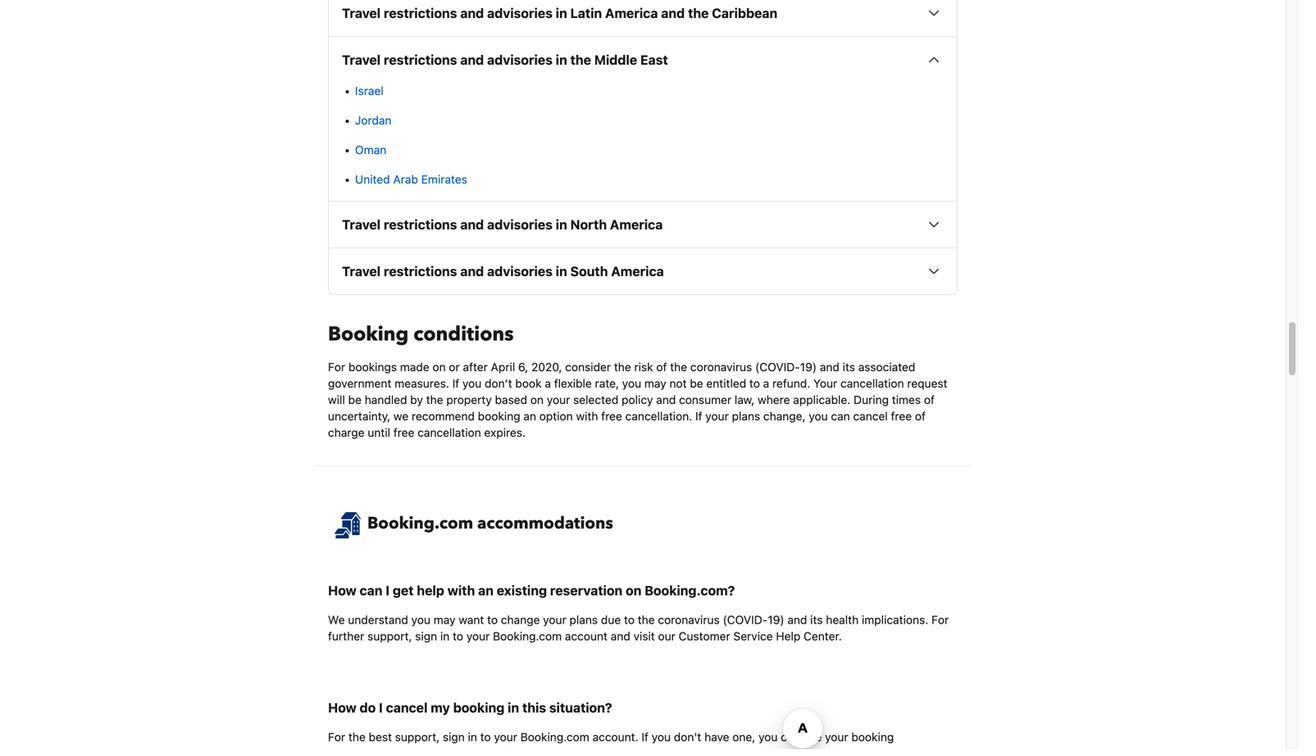 Task type: describe. For each thing, give the bounding box(es) containing it.
2 vertical spatial sign
[[500, 747, 522, 749]]

and inside 'dropdown button'
[[460, 52, 484, 68]]

sign inside we understand you may want to change your plans due to the coronavirus (covid-19) and its health implications. for further support, sign in to your booking.com account and visit our customer service help center.
[[415, 630, 437, 643]]

will
[[328, 393, 345, 407]]

america for latin
[[605, 5, 658, 21]]

america for south
[[611, 264, 664, 279]]

account
[[565, 630, 608, 643]]

you down applicable. on the bottom
[[809, 410, 828, 423]]

account.
[[592, 731, 638, 744]]

latin
[[570, 5, 602, 21]]

in inside we understand you may want to change your plans due to the coronavirus (covid-19) and its health implications. for further support, sign in to your booking.com account and visit our customer service help center.
[[440, 630, 450, 643]]

israel
[[355, 84, 384, 98]]

booking conditions
[[328, 321, 514, 348]]

implications.
[[862, 613, 928, 627]]

change,
[[763, 410, 806, 423]]

booking inside for the best support, sign in to your booking.com account. if you don't have one, you can use your booking confirmation number and pin to sign in on a desktop or laptop.
[[851, 731, 894, 744]]

uncertainty,
[[328, 410, 390, 423]]

change
[[501, 613, 540, 627]]

your down 'consumer'
[[705, 410, 729, 423]]

cancel inside for bookings made on or after april 6, 2020, consider the risk of the coronavirus (covid-19) and its associated government measures. if you don't book a flexible rate, you may not be entitled to a refund. your cancellation request will be handled by the property based on your selected policy and consumer law, where applicable. during times of uncertainty, we recommend booking an option with free cancellation. if your plans change, you can cancel free of charge until free cancellation expires.
[[853, 410, 888, 423]]

accommodations
[[477, 513, 613, 535]]

expires.
[[484, 426, 526, 440]]

america for north
[[610, 217, 663, 233]]

to up pin
[[480, 731, 491, 744]]

property
[[446, 393, 492, 407]]

1 horizontal spatial cancellation
[[840, 377, 904, 390]]

policy
[[622, 393, 653, 407]]

booking
[[328, 321, 409, 348]]

israel link
[[355, 84, 384, 98]]

united arab emirates
[[355, 173, 467, 186]]

advisories for latin
[[487, 5, 553, 21]]

travel restrictions and advisories in latin america and the caribbean button
[[329, 0, 957, 36]]

an inside for bookings made on or after april 6, 2020, consider the risk of the coronavirus (covid-19) and its associated government measures. if you don't book a flexible rate, you may not be entitled to a refund. your cancellation request will be handled by the property based on your selected policy and consumer law, where applicable. during times of uncertainty, we recommend booking an option with free cancellation. if your plans change, you can cancel free of charge until free cancellation expires.
[[523, 410, 536, 423]]

east
[[640, 52, 668, 68]]

conditions
[[413, 321, 514, 348]]

this
[[522, 700, 546, 716]]

in left latin at top
[[556, 5, 567, 21]]

north
[[570, 217, 607, 233]]

travel restrictions and advisories in south america button
[[329, 249, 957, 294]]

bookings
[[348, 361, 397, 374]]

0 horizontal spatial free
[[393, 426, 414, 440]]

jordan link
[[355, 114, 392, 127]]

the left risk
[[614, 361, 631, 374]]

your
[[813, 377, 837, 390]]

the right the by in the left of the page
[[426, 393, 443, 407]]

travel restrictions and advisories in the middle east
[[342, 52, 668, 68]]

booking.com inside we understand you may want to change your plans due to the coronavirus (covid-19) and its health implications. for further support, sign in to your booking.com account and visit our customer service help center.
[[493, 630, 562, 643]]

request
[[907, 377, 947, 390]]

further
[[328, 630, 364, 643]]

how do i cancel my booking in this situation?
[[328, 700, 612, 716]]

until
[[368, 426, 390, 440]]

desktop
[[563, 747, 606, 749]]

in inside 'dropdown button'
[[556, 52, 567, 68]]

by
[[410, 393, 423, 407]]

help
[[417, 583, 444, 598]]

restrictions for travel restrictions and advisories in north america
[[384, 217, 457, 233]]

1 vertical spatial be
[[348, 393, 362, 407]]

on up we understand you may want to change your plans due to the coronavirus (covid-19) and its health implications. for further support, sign in to your booking.com account and visit our customer service help center.
[[626, 583, 641, 598]]

coronavirus inside for bookings made on or after april 6, 2020, consider the risk of the coronavirus (covid-19) and its associated government measures. if you don't book a flexible rate, you may not be entitled to a refund. your cancellation request will be handled by the property based on your selected policy and consumer law, where applicable. during times of uncertainty, we recommend booking an option with free cancellation. if your plans change, you can cancel free of charge until free cancellation expires.
[[690, 361, 752, 374]]

times
[[892, 393, 921, 407]]

government
[[328, 377, 391, 390]]

emirates
[[421, 173, 467, 186]]

to right due
[[624, 613, 635, 627]]

or inside for the best support, sign in to your booking.com account. if you don't have one, you can use your booking confirmation number and pin to sign in on a desktop or laptop.
[[609, 747, 620, 749]]

can inside for bookings made on or after april 6, 2020, consider the risk of the coronavirus (covid-19) and its associated government measures. if you don't book a flexible rate, you may not be entitled to a refund. your cancellation request will be handled by the property based on your selected policy and consumer law, where applicable. during times of uncertainty, we recommend booking an option with free cancellation. if your plans change, you can cancel free of charge until free cancellation expires.
[[831, 410, 850, 423]]

don't
[[674, 731, 701, 744]]

entitled
[[706, 377, 746, 390]]

jordan
[[355, 114, 392, 127]]

support, inside we understand you may want to change your plans due to the coronavirus (covid-19) and its health implications. for further support, sign in to your booking.com account and visit our customer service help center.
[[367, 630, 412, 643]]

for for how do i cancel my booking in this situation?
[[328, 731, 345, 744]]

your right change in the left of the page
[[543, 613, 566, 627]]

on down book
[[530, 393, 544, 407]]

19) inside for bookings made on or after april 6, 2020, consider the risk of the coronavirus (covid-19) and its associated government measures. if you don't book a flexible rate, you may not be entitled to a refund. your cancellation request will be handled by the property based on your selected policy and consumer law, where applicable. during times of uncertainty, we recommend booking an option with free cancellation. if your plans change, you can cancel free of charge until free cancellation expires.
[[800, 361, 817, 374]]

where
[[758, 393, 790, 407]]

0 horizontal spatial an
[[478, 583, 494, 598]]

the up not
[[670, 361, 687, 374]]

0 vertical spatial booking.com
[[367, 513, 473, 535]]

oman link
[[355, 143, 386, 157]]

confirmation
[[328, 747, 395, 749]]

not
[[669, 377, 687, 390]]

we
[[393, 410, 408, 423]]

1 vertical spatial sign
[[443, 731, 465, 744]]

plans inside we understand you may want to change your plans due to the coronavirus (covid-19) and its health implications. for further support, sign in to your booking.com account and visit our customer service help center.
[[569, 613, 598, 627]]

you right one,
[[759, 731, 778, 744]]

travel restrictions and advisories in north america button
[[329, 202, 957, 248]]

pin
[[464, 747, 483, 749]]

customer
[[679, 630, 730, 643]]

april
[[491, 361, 515, 374]]

existing
[[497, 583, 547, 598]]

coronavirus inside we understand you may want to change your plans due to the coronavirus (covid-19) and its health implications. for further support, sign in to your booking.com account and visit our customer service help center.
[[658, 613, 720, 627]]

consider
[[565, 361, 611, 374]]

how for how do i cancel my booking in this situation?
[[328, 700, 356, 716]]

selected
[[573, 393, 618, 407]]

arab
[[393, 173, 418, 186]]

or inside for bookings made on or after april 6, 2020, consider the risk of the coronavirus (covid-19) and its associated government measures. if you don't book a flexible rate, you may not be entitled to a refund. your cancellation request will be handled by the property based on your selected policy and consumer law, where applicable. during times of uncertainty, we recommend booking an option with free cancellation. if your plans change, you can cancel free of charge until free cancellation expires.
[[449, 361, 460, 374]]

travel for travel restrictions and advisories in the middle east
[[342, 52, 381, 68]]

best
[[369, 731, 392, 744]]

applicable.
[[793, 393, 851, 407]]

may inside for bookings made on or after april 6, 2020, consider the risk of the coronavirus (covid-19) and its associated government measures. if you don't book a flexible rate, you may not be entitled to a refund. your cancellation request will be handled by the property based on your selected policy and consumer law, where applicable. during times of uncertainty, we recommend booking an option with free cancellation. if your plans change, you can cancel free of charge until free cancellation expires.
[[644, 377, 666, 390]]

the inside travel restrictions and advisories in latin america and the caribbean dropdown button
[[688, 5, 709, 21]]

1 vertical spatial if
[[695, 410, 702, 423]]

restrictions for travel restrictions and advisories in the middle east
[[384, 52, 457, 68]]

travel restrictions and advisories in south america
[[342, 264, 664, 279]]

handled
[[365, 393, 407, 407]]

1 horizontal spatial free
[[601, 410, 622, 423]]

advisories for the
[[487, 52, 553, 68]]

after
[[463, 361, 488, 374]]

travel restrictions and advisories in the middle east button
[[329, 37, 957, 83]]

1 vertical spatial can
[[360, 583, 382, 598]]

for for booking conditions
[[328, 361, 345, 374]]

you up property
[[462, 377, 482, 390]]

19) inside we understand you may want to change your plans due to the coronavirus (covid-19) and its health implications. for further support, sign in to your booking.com account and visit our customer service help center.
[[768, 613, 784, 627]]

a inside for the best support, sign in to your booking.com account. if you don't have one, you can use your booking confirmation number and pin to sign in on a desktop or laptop.
[[554, 747, 560, 749]]

its inside we understand you may want to change your plans due to the coronavirus (covid-19) and its health implications. for further support, sign in to your booking.com account and visit our customer service help center.
[[810, 613, 823, 627]]

booking.com inside for the best support, sign in to your booking.com account. if you don't have one, you can use your booking confirmation number and pin to sign in on a desktop or laptop.
[[520, 731, 589, 744]]

the inside travel restrictions and advisories in the middle east 'dropdown button'
[[570, 52, 591, 68]]

we understand you may want to change your plans due to the coronavirus (covid-19) and its health implications. for further support, sign in to your booking.com account and visit our customer service help center.
[[328, 613, 949, 643]]

book
[[515, 377, 542, 390]]

for bookings made on or after april 6, 2020, consider the risk of the coronavirus (covid-19) and its associated government measures. if you don't book a flexible rate, you may not be entitled to a refund. your cancellation request will be handled by the property based on your selected policy and consumer law, where applicable. during times of uncertainty, we recommend booking an option with free cancellation. if your plans change, you can cancel free of charge until free cancellation expires.
[[328, 361, 947, 440]]

travel for travel restrictions and advisories in north america
[[342, 217, 381, 233]]

how for how can i get help with an existing reservation on booking.com?
[[328, 583, 356, 598]]

1 vertical spatial cancel
[[386, 700, 428, 716]]

you inside we understand you may want to change your plans due to the coronavirus (covid-19) and its health implications. for further support, sign in to your booking.com account and visit our customer service help center.
[[411, 613, 430, 627]]

option
[[539, 410, 573, 423]]

0 horizontal spatial a
[[545, 377, 551, 390]]

restrictions for travel restrictions and advisories in latin america and the caribbean
[[384, 5, 457, 21]]

travel for travel restrictions and advisories in latin america and the caribbean
[[342, 5, 381, 21]]

travel restrictions and advisories in latin america and the caribbean
[[342, 5, 777, 21]]

to right want
[[487, 613, 498, 627]]



Task type: locate. For each thing, give the bounding box(es) containing it.
2 how from the top
[[328, 700, 356, 716]]

you
[[462, 377, 482, 390], [622, 377, 641, 390], [809, 410, 828, 423], [411, 613, 430, 627], [652, 731, 671, 744], [759, 731, 778, 744]]

3 advisories from the top
[[487, 217, 553, 233]]

the left caribbean
[[688, 5, 709, 21]]

support, down understand
[[367, 630, 412, 643]]

0 vertical spatial how
[[328, 583, 356, 598]]

4 restrictions from the top
[[384, 264, 457, 279]]

0 horizontal spatial with
[[447, 583, 475, 598]]

can left use
[[781, 731, 800, 744]]

rate,
[[595, 377, 619, 390]]

booking inside for bookings made on or after april 6, 2020, consider the risk of the coronavirus (covid-19) and its associated government measures. if you don't book a flexible rate, you may not be entitled to a refund. your cancellation request will be handled by the property based on your selected policy and consumer law, where applicable. during times of uncertainty, we recommend booking an option with free cancellation. if your plans change, you can cancel free of charge until free cancellation expires.
[[478, 410, 520, 423]]

your down how do i cancel my booking in this situation?
[[494, 731, 517, 744]]

2 horizontal spatial sign
[[500, 747, 522, 749]]

a left desktop
[[554, 747, 560, 749]]

1 horizontal spatial an
[[523, 410, 536, 423]]

america inside dropdown button
[[611, 264, 664, 279]]

0 vertical spatial plans
[[732, 410, 760, 423]]

0 horizontal spatial sign
[[415, 630, 437, 643]]

2 vertical spatial booking
[[851, 731, 894, 744]]

have
[[704, 731, 729, 744]]

booking right my
[[453, 700, 505, 716]]

support, up number at the left bottom of page
[[395, 731, 440, 744]]

an down based
[[523, 410, 536, 423]]

you up policy
[[622, 377, 641, 390]]

travel for travel restrictions and advisories in south america
[[342, 264, 381, 279]]

0 vertical spatial cancellation
[[840, 377, 904, 390]]

may left want
[[434, 613, 455, 627]]

0 vertical spatial coronavirus
[[690, 361, 752, 374]]

sign right pin
[[500, 747, 522, 749]]

1 horizontal spatial with
[[576, 410, 598, 423]]

1 vertical spatial america
[[610, 217, 663, 233]]

its up center.
[[810, 613, 823, 627]]

its inside for bookings made on or after april 6, 2020, consider the risk of the coronavirus (covid-19) and its associated government measures. if you don't book a flexible rate, you may not be entitled to a refund. your cancellation request will be handled by the property based on your selected policy and consumer law, where applicable. during times of uncertainty, we recommend booking an option with free cancellation. if your plans change, you can cancel free of charge until free cancellation expires.
[[843, 361, 855, 374]]

how left do
[[328, 700, 356, 716]]

plans up account
[[569, 613, 598, 627]]

2 horizontal spatial free
[[891, 410, 912, 423]]

be right not
[[690, 377, 703, 390]]

of down times
[[915, 410, 926, 423]]

cancel down during
[[853, 410, 888, 423]]

0 vertical spatial support,
[[367, 630, 412, 643]]

free down times
[[891, 410, 912, 423]]

health
[[826, 613, 859, 627]]

center.
[[804, 630, 842, 643]]

1 restrictions from the top
[[384, 5, 457, 21]]

in down help
[[440, 630, 450, 643]]

charge
[[328, 426, 365, 440]]

2 restrictions from the top
[[384, 52, 457, 68]]

or down the account. at the left
[[609, 747, 620, 749]]

for the best support, sign in to your booking.com account. if you don't have one, you can use your booking confirmation number and pin to sign in on a desktop or laptop.
[[328, 731, 894, 749]]

i left "get"
[[386, 583, 390, 598]]

be up uncertainty,
[[348, 393, 362, 407]]

plans inside for bookings made on or after april 6, 2020, consider the risk of the coronavirus (covid-19) and its associated government measures. if you don't book a flexible rate, you may not be entitled to a refund. your cancellation request will be handled by the property based on your selected policy and consumer law, where applicable. during times of uncertainty, we recommend booking an option with free cancellation. if your plans change, you can cancel free of charge until free cancellation expires.
[[732, 410, 760, 423]]

1 vertical spatial coronavirus
[[658, 613, 720, 627]]

restrictions inside dropdown button
[[384, 264, 457, 279]]

0 vertical spatial if
[[452, 377, 459, 390]]

an up want
[[478, 583, 494, 598]]

cancel left my
[[386, 700, 428, 716]]

advisories inside dropdown button
[[487, 264, 553, 279]]

0 vertical spatial 19)
[[800, 361, 817, 374]]

you down help
[[411, 613, 430, 627]]

0 vertical spatial be
[[690, 377, 703, 390]]

if up property
[[452, 377, 459, 390]]

in left the this
[[508, 700, 519, 716]]

in down travel restrictions and advisories in latin america and the caribbean
[[556, 52, 567, 68]]

1 vertical spatial plans
[[569, 613, 598, 627]]

0 horizontal spatial 19)
[[768, 613, 784, 627]]

in up pin
[[468, 731, 477, 744]]

our
[[658, 630, 676, 643]]

0 vertical spatial i
[[386, 583, 390, 598]]

(covid- up service
[[723, 613, 768, 627]]

middle
[[594, 52, 637, 68]]

your down want
[[466, 630, 490, 643]]

caribbean
[[712, 5, 777, 21]]

1 vertical spatial or
[[609, 747, 620, 749]]

may
[[644, 377, 666, 390], [434, 613, 455, 627]]

booking right use
[[851, 731, 894, 744]]

to right pin
[[486, 747, 497, 749]]

0 vertical spatial cancel
[[853, 410, 888, 423]]

to inside for bookings made on or after april 6, 2020, consider the risk of the coronavirus (covid-19) and its associated government measures. if you don't book a flexible rate, you may not be entitled to a refund. your cancellation request will be handled by the property based on your selected policy and consumer law, where applicable. during times of uncertainty, we recommend booking an option with free cancellation. if your plans change, you can cancel free of charge until free cancellation expires.
[[749, 377, 760, 390]]

be
[[690, 377, 703, 390], [348, 393, 362, 407]]

of down request
[[924, 393, 935, 407]]

1 horizontal spatial a
[[554, 747, 560, 749]]

sign up pin
[[443, 731, 465, 744]]

0 horizontal spatial may
[[434, 613, 455, 627]]

0 horizontal spatial i
[[379, 700, 383, 716]]

one,
[[732, 731, 755, 744]]

america
[[605, 5, 658, 21], [610, 217, 663, 233], [611, 264, 664, 279]]

with right help
[[447, 583, 475, 598]]

1 horizontal spatial i
[[386, 583, 390, 598]]

1 vertical spatial support,
[[395, 731, 440, 744]]

can down applicable. on the bottom
[[831, 410, 850, 423]]

your right use
[[825, 731, 848, 744]]

1 horizontal spatial plans
[[732, 410, 760, 423]]

(covid- inside we understand you may want to change your plans due to the coronavirus (covid-19) and its health implications. for further support, sign in to your booking.com account and visit our customer service help center.
[[723, 613, 768, 627]]

may inside we understand you may want to change your plans due to the coronavirus (covid-19) and its health implications. for further support, sign in to your booking.com account and visit our customer service help center.
[[434, 613, 455, 627]]

reservation
[[550, 583, 623, 598]]

3 restrictions from the top
[[384, 217, 457, 233]]

0 vertical spatial may
[[644, 377, 666, 390]]

of
[[656, 361, 667, 374], [924, 393, 935, 407], [915, 410, 926, 423]]

in left north at the top left of page
[[556, 217, 567, 233]]

restrictions
[[384, 5, 457, 21], [384, 52, 457, 68], [384, 217, 457, 233], [384, 264, 457, 279]]

free down we
[[393, 426, 414, 440]]

for up government at left bottom
[[328, 361, 345, 374]]

1 horizontal spatial be
[[690, 377, 703, 390]]

an
[[523, 410, 536, 423], [478, 583, 494, 598]]

recommend
[[412, 410, 475, 423]]

1 vertical spatial how
[[328, 700, 356, 716]]

due
[[601, 613, 621, 627]]

its
[[843, 361, 855, 374], [810, 613, 823, 627]]

to down want
[[453, 630, 463, 643]]

if down 'consumer'
[[695, 410, 702, 423]]

during
[[854, 393, 889, 407]]

plans
[[732, 410, 760, 423], [569, 613, 598, 627]]

2 vertical spatial if
[[642, 731, 648, 744]]

travel inside dropdown button
[[342, 264, 381, 279]]

for inside for bookings made on or after april 6, 2020, consider the risk of the coronavirus (covid-19) and its associated government measures. if you don't book a flexible rate, you may not be entitled to a refund. your cancellation request will be handled by the property based on your selected policy and consumer law, where applicable. during times of uncertainty, we recommend booking an option with free cancellation. if your plans change, you can cancel free of charge until free cancellation expires.
[[328, 361, 345, 374]]

advisories up travel restrictions and advisories in south america
[[487, 217, 553, 233]]

laptop.
[[623, 747, 659, 749]]

1 vertical spatial 19)
[[768, 613, 784, 627]]

law,
[[735, 393, 755, 407]]

the left middle at the left of the page
[[570, 52, 591, 68]]

the inside we understand you may want to change your plans due to the coronavirus (covid-19) and its health implications. for further support, sign in to your booking.com account and visit our customer service help center.
[[638, 613, 655, 627]]

4 travel from the top
[[342, 264, 381, 279]]

0 horizontal spatial can
[[360, 583, 382, 598]]

0 horizontal spatial plans
[[569, 613, 598, 627]]

can inside for the best support, sign in to your booking.com account. if you don't have one, you can use your booking confirmation number and pin to sign in on a desktop or laptop.
[[781, 731, 800, 744]]

1 travel from the top
[[342, 5, 381, 21]]

plans down law,
[[732, 410, 760, 423]]

in inside dropdown button
[[556, 264, 567, 279]]

1 vertical spatial may
[[434, 613, 455, 627]]

booking.com down change in the left of the page
[[493, 630, 562, 643]]

19) up help
[[768, 613, 784, 627]]

the up visit at the bottom of page
[[638, 613, 655, 627]]

a up where
[[763, 377, 769, 390]]

flexible
[[554, 377, 592, 390]]

2 horizontal spatial can
[[831, 410, 850, 423]]

restrictions inside 'dropdown button'
[[384, 52, 457, 68]]

for right "implications."
[[931, 613, 949, 627]]

1 vertical spatial i
[[379, 700, 383, 716]]

on up measures.
[[433, 361, 446, 374]]

how up we
[[328, 583, 356, 598]]

or
[[449, 361, 460, 374], [609, 747, 620, 749]]

6,
[[518, 361, 528, 374]]

on left desktop
[[537, 747, 550, 749]]

don't
[[485, 377, 512, 390]]

want
[[459, 613, 484, 627]]

of right risk
[[656, 361, 667, 374]]

number
[[398, 747, 438, 749]]

1 horizontal spatial sign
[[443, 731, 465, 744]]

help
[[776, 630, 800, 643]]

coronavirus up customer
[[658, 613, 720, 627]]

understand
[[348, 613, 408, 627]]

for
[[328, 361, 345, 374], [931, 613, 949, 627], [328, 731, 345, 744]]

your
[[547, 393, 570, 407], [705, 410, 729, 423], [543, 613, 566, 627], [466, 630, 490, 643], [494, 731, 517, 744], [825, 731, 848, 744]]

0 horizontal spatial cancellation
[[418, 426, 481, 440]]

i for get
[[386, 583, 390, 598]]

advisories for north
[[487, 217, 553, 233]]

can up understand
[[360, 583, 382, 598]]

i right do
[[379, 700, 383, 716]]

can
[[831, 410, 850, 423], [360, 583, 382, 598], [781, 731, 800, 744]]

with down "selected"
[[576, 410, 598, 423]]

measures.
[[395, 377, 449, 390]]

booking.com up desktop
[[520, 731, 589, 744]]

united
[[355, 173, 390, 186]]

0 vertical spatial can
[[831, 410, 850, 423]]

0 vertical spatial with
[[576, 410, 598, 423]]

1 horizontal spatial may
[[644, 377, 666, 390]]

travel inside 'dropdown button'
[[342, 52, 381, 68]]

on inside for the best support, sign in to your booking.com account. if you don't have one, you can use your booking confirmation number and pin to sign in on a desktop or laptop.
[[537, 747, 550, 749]]

the
[[688, 5, 709, 21], [570, 52, 591, 68], [614, 361, 631, 374], [670, 361, 687, 374], [426, 393, 443, 407], [638, 613, 655, 627], [348, 731, 366, 744]]

(covid-
[[755, 361, 800, 374], [723, 613, 768, 627]]

free down "selected"
[[601, 410, 622, 423]]

4 advisories from the top
[[487, 264, 553, 279]]

united arab emirates link
[[355, 173, 467, 186]]

0 vertical spatial (covid-
[[755, 361, 800, 374]]

do
[[360, 700, 376, 716]]

service
[[733, 630, 773, 643]]

1 vertical spatial with
[[447, 583, 475, 598]]

based
[[495, 393, 527, 407]]

support, inside for the best support, sign in to your booking.com account. if you don't have one, you can use your booking confirmation number and pin to sign in on a desktop or laptop.
[[395, 731, 440, 744]]

0 vertical spatial an
[[523, 410, 536, 423]]

and
[[460, 5, 484, 21], [661, 5, 685, 21], [460, 52, 484, 68], [460, 217, 484, 233], [460, 264, 484, 279], [820, 361, 840, 374], [656, 393, 676, 407], [787, 613, 807, 627], [611, 630, 630, 643], [442, 747, 461, 749]]

1 vertical spatial cancellation
[[418, 426, 481, 440]]

2 vertical spatial can
[[781, 731, 800, 744]]

1 vertical spatial for
[[931, 613, 949, 627]]

you up laptop.
[[652, 731, 671, 744]]

for inside for the best support, sign in to your booking.com account. if you don't have one, you can use your booking confirmation number and pin to sign in on a desktop or laptop.
[[328, 731, 345, 744]]

advisories up travel restrictions and advisories in the middle east
[[487, 5, 553, 21]]

1 vertical spatial its
[[810, 613, 823, 627]]

0 vertical spatial sign
[[415, 630, 437, 643]]

a
[[545, 377, 551, 390], [763, 377, 769, 390], [554, 747, 560, 749]]

for inside we understand you may want to change your plans due to the coronavirus (covid-19) and its health implications. for further support, sign in to your booking.com account and visit our customer service help center.
[[931, 613, 949, 627]]

for up confirmation
[[328, 731, 345, 744]]

how can i get help with an existing reservation on booking.com?
[[328, 583, 735, 598]]

19)
[[800, 361, 817, 374], [768, 613, 784, 627]]

(covid- up refund.
[[755, 361, 800, 374]]

0 vertical spatial america
[[605, 5, 658, 21]]

i for cancel
[[379, 700, 383, 716]]

sign
[[415, 630, 437, 643], [443, 731, 465, 744], [500, 747, 522, 749]]

booking.com?
[[645, 583, 735, 598]]

1 horizontal spatial cancel
[[853, 410, 888, 423]]

booking
[[478, 410, 520, 423], [453, 700, 505, 716], [851, 731, 894, 744]]

0 horizontal spatial if
[[452, 377, 459, 390]]

my
[[431, 700, 450, 716]]

1 vertical spatial (covid-
[[723, 613, 768, 627]]

situation?
[[549, 700, 612, 716]]

0 vertical spatial for
[[328, 361, 345, 374]]

0 vertical spatial of
[[656, 361, 667, 374]]

cancellation.
[[625, 410, 692, 423]]

advisories inside 'dropdown button'
[[487, 52, 553, 68]]

0 vertical spatial booking
[[478, 410, 520, 423]]

1 vertical spatial booking
[[453, 700, 505, 716]]

19) up your
[[800, 361, 817, 374]]

may down risk
[[644, 377, 666, 390]]

if up laptop.
[[642, 731, 648, 744]]

with inside for bookings made on or after april 6, 2020, consider the risk of the coronavirus (covid-19) and its associated government measures. if you don't book a flexible rate, you may not be entitled to a refund. your cancellation request will be handled by the property based on your selected policy and consumer law, where applicable. during times of uncertainty, we recommend booking an option with free cancellation. if your plans change, you can cancel free of charge until free cancellation expires.
[[576, 410, 598, 423]]

2 vertical spatial of
[[915, 410, 926, 423]]

if inside for the best support, sign in to your booking.com account. if you don't have one, you can use your booking confirmation number and pin to sign in on a desktop or laptop.
[[642, 731, 648, 744]]

or left after
[[449, 361, 460, 374]]

advisories for south
[[487, 264, 553, 279]]

visit
[[633, 630, 655, 643]]

(covid- inside for bookings made on or after april 6, 2020, consider the risk of the coronavirus (covid-19) and its associated government measures. if you don't book a flexible rate, you may not be entitled to a refund. your cancellation request will be handled by the property based on your selected policy and consumer law, where applicable. during times of uncertainty, we recommend booking an option with free cancellation. if your plans change, you can cancel free of charge until free cancellation expires.
[[755, 361, 800, 374]]

consumer
[[679, 393, 732, 407]]

2 horizontal spatial a
[[763, 377, 769, 390]]

0 vertical spatial its
[[843, 361, 855, 374]]

1 horizontal spatial its
[[843, 361, 855, 374]]

coronavirus up entitled
[[690, 361, 752, 374]]

in left the south at top left
[[556, 264, 567, 279]]

support,
[[367, 630, 412, 643], [395, 731, 440, 744]]

the inside for the best support, sign in to your booking.com account. if you don't have one, you can use your booking confirmation number and pin to sign in on a desktop or laptop.
[[348, 731, 366, 744]]

to up law,
[[749, 377, 760, 390]]

america down travel restrictions and advisories in north america dropdown button
[[611, 264, 664, 279]]

advisories down travel restrictions and advisories in latin america and the caribbean
[[487, 52, 553, 68]]

1 vertical spatial of
[[924, 393, 935, 407]]

cancellation down recommend
[[418, 426, 481, 440]]

2 vertical spatial booking.com
[[520, 731, 589, 744]]

2020,
[[531, 361, 562, 374]]

2 vertical spatial for
[[328, 731, 345, 744]]

and inside dropdown button
[[460, 264, 484, 279]]

1 vertical spatial booking.com
[[493, 630, 562, 643]]

0 horizontal spatial cancel
[[386, 700, 428, 716]]

2 horizontal spatial if
[[695, 410, 702, 423]]

your up 'option'
[[547, 393, 570, 407]]

0 horizontal spatial or
[[449, 361, 460, 374]]

1 advisories from the top
[[487, 5, 553, 21]]

refund.
[[772, 377, 810, 390]]

a down 2020,
[[545, 377, 551, 390]]

and inside for the best support, sign in to your booking.com account. if you don't have one, you can use your booking confirmation number and pin to sign in on a desktop or laptop.
[[442, 747, 461, 749]]

1 vertical spatial an
[[478, 583, 494, 598]]

travel
[[342, 5, 381, 21], [342, 52, 381, 68], [342, 217, 381, 233], [342, 264, 381, 279]]

hotels information - accordion controls element
[[328, 0, 958, 295]]

1 horizontal spatial 19)
[[800, 361, 817, 374]]

sign down help
[[415, 630, 437, 643]]

the up confirmation
[[348, 731, 366, 744]]

0 vertical spatial or
[[449, 361, 460, 374]]

1 horizontal spatial can
[[781, 731, 800, 744]]

3 travel from the top
[[342, 217, 381, 233]]

use
[[803, 731, 822, 744]]

0 horizontal spatial its
[[810, 613, 823, 627]]

on
[[433, 361, 446, 374], [530, 393, 544, 407], [626, 583, 641, 598], [537, 747, 550, 749]]

0 horizontal spatial be
[[348, 393, 362, 407]]

booking.com accommodations
[[367, 513, 613, 535]]

2 advisories from the top
[[487, 52, 553, 68]]

booking.com up help
[[367, 513, 473, 535]]

1 horizontal spatial if
[[642, 731, 648, 744]]

2 vertical spatial america
[[611, 264, 664, 279]]

restrictions for travel restrictions and advisories in south america
[[384, 264, 457, 279]]

2 travel from the top
[[342, 52, 381, 68]]

in down the this
[[525, 747, 534, 749]]

advisories down travel restrictions and advisories in north america
[[487, 264, 553, 279]]

1 how from the top
[[328, 583, 356, 598]]

how
[[328, 583, 356, 598], [328, 700, 356, 716]]

cancellation up during
[[840, 377, 904, 390]]

america up travel restrictions and advisories in south america dropdown button
[[610, 217, 663, 233]]

we
[[328, 613, 345, 627]]

booking up "expires."
[[478, 410, 520, 423]]

associated
[[858, 361, 915, 374]]

america right latin at top
[[605, 5, 658, 21]]

to
[[749, 377, 760, 390], [487, 613, 498, 627], [624, 613, 635, 627], [453, 630, 463, 643], [480, 731, 491, 744], [486, 747, 497, 749]]

1 horizontal spatial or
[[609, 747, 620, 749]]



Task type: vqa. For each thing, say whether or not it's contained in the screenshot.
bottom (COVID-
yes



